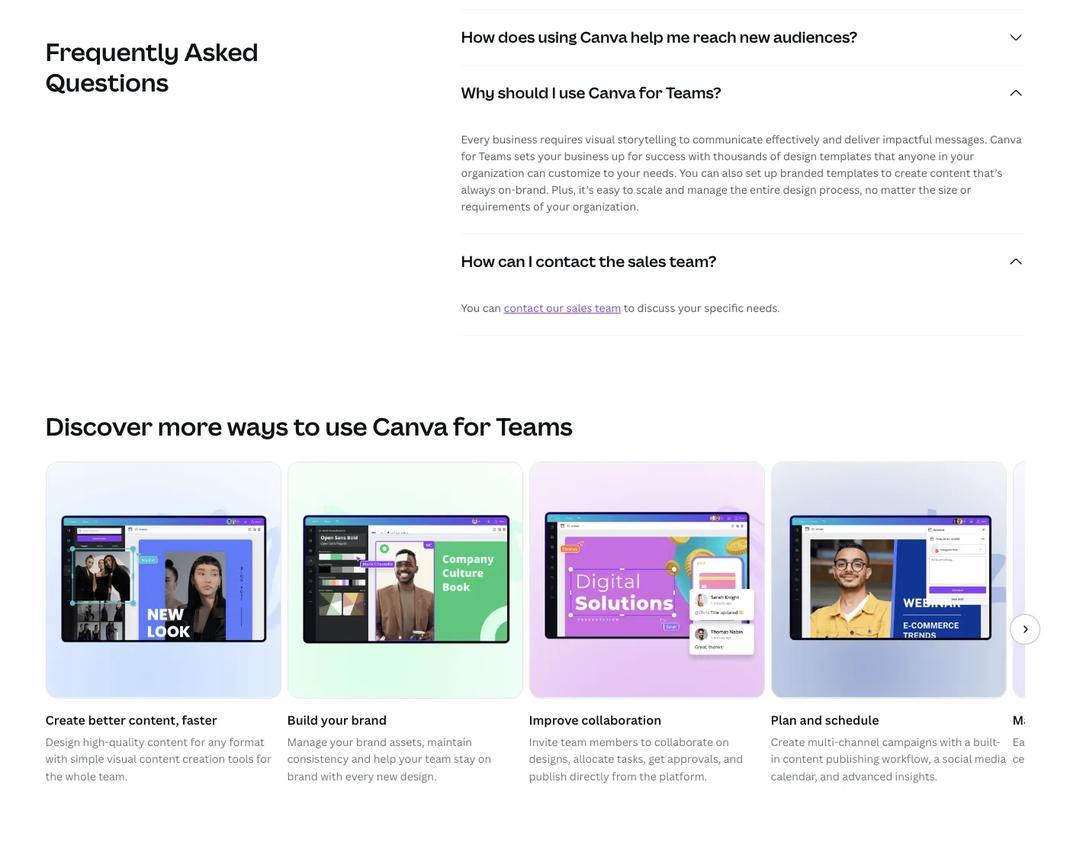 Task type: describe. For each thing, give the bounding box(es) containing it.
or
[[961, 183, 972, 197]]

your right build
[[321, 712, 349, 729]]

i for contact
[[529, 251, 533, 272]]

matter
[[881, 183, 917, 197]]

with inside design high-quality content for any format with simple visual content creation tools for the whole team.
[[45, 752, 68, 767]]

also
[[722, 166, 744, 180]]

campaigns
[[883, 735, 938, 750]]

how for how can i contact the sales team?
[[461, 251, 495, 272]]

1 horizontal spatial of
[[771, 149, 781, 164]]

sales inside 'dropdown button'
[[628, 251, 667, 272]]

your down build your brand
[[330, 735, 354, 750]]

social
[[943, 752, 973, 767]]

plus,
[[552, 183, 576, 197]]

discuss
[[638, 301, 676, 316]]

1 vertical spatial design
[[783, 183, 817, 197]]

in inside every business requires visual storytelling to communicate effectively and deliver impactful messages. canva for teams sets your business up for success with thousands of design templates that anyone in your organization can customize to your needs. you can also set up branded templates to create content that's always on-brand. plus, it's easy to scale and manage the entire design process, no matter the size or requirements of your organization.
[[939, 149, 949, 164]]

organization
[[461, 166, 525, 180]]

thousands
[[714, 149, 768, 164]]

allocate
[[574, 752, 615, 767]]

the inside design high-quality content for any format with simple visual content creation tools for the whole team.
[[45, 769, 63, 784]]

can up manage
[[701, 166, 720, 180]]

scale
[[636, 183, 663, 197]]

team?
[[670, 251, 717, 272]]

new inside dropdown button
[[740, 27, 771, 48]]

to down that
[[882, 166, 893, 180]]

plan
[[771, 712, 797, 729]]

using
[[538, 27, 577, 48]]

0 horizontal spatial business
[[493, 132, 538, 147]]

0 vertical spatial templates
[[820, 149, 872, 164]]

any
[[208, 735, 227, 750]]

requirements
[[461, 200, 531, 214]]

every
[[461, 132, 490, 147]]

success
[[646, 149, 686, 164]]

should
[[498, 83, 549, 103]]

with inside create multi-channel campaigns with a built- in content publishing workflow, a social media calendar, and advanced insights.
[[940, 735, 963, 750]]

with inside every business requires visual storytelling to communicate effectively and deliver impactful messages. canva for teams sets your business up for success with thousands of design templates that anyone in your organization can customize to your needs. you can also set up branded templates to create content that's always on-brand. plus, it's easy to scale and manage the entire design process, no matter the size or requirements of your organization.
[[689, 149, 711, 164]]

resource planschedule image
[[772, 463, 1006, 699]]

schedule
[[826, 712, 880, 729]]

effectively
[[766, 132, 820, 147]]

0 vertical spatial a
[[965, 735, 971, 750]]

your down assets,
[[399, 752, 423, 767]]

content inside create multi-channel campaigns with a built- in content publishing workflow, a social media calendar, and advanced insights.
[[783, 752, 824, 767]]

directly
[[570, 769, 610, 784]]

from
[[612, 769, 637, 784]]

members
[[590, 735, 639, 750]]

how can i contact the sales team?
[[461, 251, 717, 272]]

storytelling
[[618, 132, 677, 147]]

with inside manage your brand assets, maintain consistency and help your team stay on brand with every new design.
[[321, 769, 343, 784]]

manage for manage your brand assets, maintain consistency and help your team stay on brand with every new design.
[[287, 735, 328, 750]]

help inside manage your brand assets, maintain consistency and help your team stay on brand with every new design.
[[374, 752, 396, 767]]

build your brand
[[287, 712, 387, 729]]

tasks,
[[617, 752, 646, 767]]

workflow,
[[882, 752, 932, 767]]

1 vertical spatial templates
[[827, 166, 879, 180]]

consistency
[[287, 752, 349, 767]]

content inside every business requires visual storytelling to communicate effectively and deliver impactful messages. canva for teams sets your business up for success with thousands of design templates that anyone in your organization can customize to your needs. you can also set up branded templates to create content that's always on-brand. plus, it's easy to scale and manage the entire design process, no matter the size or requirements of your organization.
[[931, 166, 971, 180]]

visual inside design high-quality content for any format with simple visual content creation tools for the whole team.
[[107, 752, 137, 767]]

1 vertical spatial contact
[[504, 301, 544, 316]]

2 vertical spatial brand
[[287, 769, 318, 784]]

requires
[[540, 132, 583, 147]]

every business requires visual storytelling to communicate effectively and deliver impactful messages. canva for teams sets your business up for success with thousands of design templates that anyone in your organization can customize to your needs. you can also set up branded templates to create content that's always on-brand. plus, it's easy to scale and manage the entire design process, no matter the size or requirements of your organization.
[[461, 132, 1023, 214]]

locat
[[1045, 735, 1071, 750]]

branded
[[781, 166, 824, 180]]

content down content,
[[147, 735, 188, 750]]

can inside 'dropdown button'
[[498, 251, 526, 272]]

to inside invite team members to collaborate on designs,  allocate tasks, get approvals, and publish directly from the platform.
[[641, 735, 652, 750]]

content,
[[129, 712, 179, 729]]

every
[[345, 769, 374, 784]]

brand.
[[516, 183, 549, 197]]

i for use
[[552, 83, 556, 103]]

can up the brand.
[[528, 166, 546, 180]]

how can i contact the sales team? button
[[461, 235, 1025, 290]]

how for how does using canva help me reach new audiences?
[[461, 27, 495, 48]]

media
[[975, 752, 1007, 767]]

0 vertical spatial up
[[612, 149, 625, 164]]

teams inside every business requires visual storytelling to communicate effectively and deliver impactful messages. canva for teams sets your business up for success with thousands of design templates that anyone in your organization can customize to your needs. you can also set up branded templates to create content that's always on-brand. plus, it's easy to scale and manage the entire design process, no matter the size or requirements of your organization.
[[479, 149, 512, 164]]

communicate
[[693, 132, 764, 147]]

help inside dropdown button
[[631, 27, 664, 48]]

format
[[229, 735, 265, 750]]

manage for manage al
[[1013, 712, 1060, 729]]

can left our
[[483, 301, 501, 316]]

insights.
[[896, 769, 938, 784]]

calendar,
[[771, 769, 818, 784]]

set
[[746, 166, 762, 180]]

that's
[[974, 166, 1003, 180]]

resource buildyourbrand image
[[288, 463, 522, 699]]

1 vertical spatial a
[[934, 752, 940, 767]]

al
[[1063, 712, 1071, 729]]

maintain
[[427, 735, 472, 750]]

on-
[[498, 183, 516, 197]]

discover
[[45, 410, 153, 443]]

0 horizontal spatial you
[[461, 301, 480, 316]]

publishing
[[826, 752, 880, 767]]

visual inside every business requires visual storytelling to communicate effectively and deliver impactful messages. canva for teams sets your business up for success with thousands of design templates that anyone in your organization can customize to your needs. you can also set up branded templates to create content that's always on-brand. plus, it's easy to scale and manage the entire design process, no matter the size or requirements of your organization.
[[586, 132, 615, 147]]

0 horizontal spatial of
[[534, 200, 544, 214]]

always
[[461, 183, 496, 197]]

collaborate
[[655, 735, 714, 750]]

team inside invite team members to collaborate on designs,  allocate tasks, get approvals, and publish directly from the platform.
[[561, 735, 587, 750]]

sets
[[514, 149, 536, 164]]

built-
[[974, 735, 1001, 750]]

and up multi- at the bottom of the page
[[800, 712, 823, 729]]

1 horizontal spatial up
[[765, 166, 778, 180]]

collaboration
[[582, 712, 662, 729]]

for inside dropdown button
[[639, 83, 663, 103]]

impactful
[[883, 132, 933, 147]]

more
[[158, 410, 222, 443]]

you inside every business requires visual storytelling to communicate effectively and deliver impactful messages. canva for teams sets your business up for success with thousands of design templates that anyone in your organization can customize to your needs. you can also set up branded templates to create content that's always on-brand. plus, it's easy to scale and manage the entire design process, no matter the size or requirements of your organization.
[[680, 166, 699, 180]]

deliver
[[845, 132, 881, 147]]

invite
[[529, 735, 558, 750]]

how does using canva help me reach new audiences? button
[[461, 10, 1025, 65]]

1 vertical spatial use
[[325, 410, 368, 443]]

on inside manage your brand assets, maintain consistency and help your team stay on brand with every new design.
[[478, 752, 492, 767]]

contact our sales team link
[[504, 301, 622, 316]]

why
[[461, 83, 495, 103]]

easily locat
[[1013, 735, 1071, 767]]

creation
[[182, 752, 225, 767]]

needs. inside every business requires visual storytelling to communicate effectively and deliver impactful messages. canva for teams sets your business up for success with thousands of design templates that anyone in your organization can customize to your needs. you can also set up branded templates to create content that's always on-brand. plus, it's easy to scale and manage the entire design process, no matter the size or requirements of your organization.
[[643, 166, 677, 180]]

and right scale
[[666, 183, 685, 197]]

team inside manage your brand assets, maintain consistency and help your team stay on brand with every new design.
[[425, 752, 452, 767]]

messages.
[[936, 132, 988, 147]]

design high-quality content for any format with simple visual content creation tools for the whole team.
[[45, 735, 272, 784]]

easily
[[1013, 735, 1043, 750]]

improve
[[529, 712, 579, 729]]

manage al
[[1013, 712, 1071, 729]]



Task type: vqa. For each thing, say whether or not it's contained in the screenshot.
success
yes



Task type: locate. For each thing, give the bounding box(es) containing it.
0 vertical spatial needs.
[[643, 166, 677, 180]]

your down the requires
[[538, 149, 562, 164]]

2 horizontal spatial team
[[595, 301, 622, 316]]

with down design
[[45, 752, 68, 767]]

1 vertical spatial brand
[[356, 735, 387, 750]]

approvals,
[[668, 752, 722, 767]]

0 horizontal spatial new
[[377, 769, 398, 784]]

0 vertical spatial i
[[552, 83, 556, 103]]

brand for build
[[351, 712, 387, 729]]

and inside manage your brand assets, maintain consistency and help your team stay on brand with every new design.
[[352, 752, 371, 767]]

1 horizontal spatial i
[[552, 83, 556, 103]]

platform.
[[660, 769, 708, 784]]

your right discuss
[[678, 301, 702, 316]]

advanced
[[843, 769, 893, 784]]

1 vertical spatial i
[[529, 251, 533, 272]]

create multi-channel campaigns with a built- in content publishing workflow, a social media calendar, and advanced insights.
[[771, 735, 1007, 784]]

1 how from the top
[[461, 27, 495, 48]]

1 vertical spatial help
[[374, 752, 396, 767]]

1 horizontal spatial create
[[771, 735, 806, 750]]

content up size
[[931, 166, 971, 180]]

0 vertical spatial visual
[[586, 132, 615, 147]]

to right easy at the right of the page
[[623, 183, 634, 197]]

content down quality
[[139, 752, 180, 767]]

plan and schedule
[[771, 712, 880, 729]]

of down the brand.
[[534, 200, 544, 214]]

to up success at the top of page
[[679, 132, 690, 147]]

0 horizontal spatial up
[[612, 149, 625, 164]]

how inside 'dropdown button'
[[461, 251, 495, 272]]

1 vertical spatial needs.
[[747, 301, 781, 316]]

brand up manage your brand assets, maintain consistency and help your team stay on brand with every new design.
[[351, 712, 387, 729]]

0 horizontal spatial sales
[[567, 301, 593, 316]]

up down storytelling
[[612, 149, 625, 164]]

anyone
[[899, 149, 937, 164]]

sales right our
[[567, 301, 593, 316]]

how does using canva help me reach new audiences?
[[461, 27, 858, 48]]

brand
[[351, 712, 387, 729], [356, 735, 387, 750], [287, 769, 318, 784]]

the up you can contact our sales team to discuss your specific needs.
[[599, 251, 625, 272]]

contact
[[536, 251, 596, 272], [504, 301, 544, 316]]

templates down deliver
[[820, 149, 872, 164]]

with up the 'social' on the right
[[940, 735, 963, 750]]

manage up the easily
[[1013, 712, 1060, 729]]

simple
[[70, 752, 104, 767]]

0 horizontal spatial manage
[[287, 735, 328, 750]]

0 horizontal spatial i
[[529, 251, 533, 272]]

content
[[931, 166, 971, 180], [147, 735, 188, 750], [139, 752, 180, 767], [783, 752, 824, 767]]

manage inside manage your brand assets, maintain consistency and help your team stay on brand with every new design.
[[287, 735, 328, 750]]

1 horizontal spatial you
[[680, 166, 699, 180]]

contact left our
[[504, 301, 544, 316]]

whole
[[65, 769, 96, 784]]

team up allocate
[[561, 735, 587, 750]]

0 horizontal spatial create
[[45, 712, 85, 729]]

new inside manage your brand assets, maintain consistency and help your team stay on brand with every new design.
[[377, 769, 398, 784]]

0 vertical spatial sales
[[628, 251, 667, 272]]

0 vertical spatial business
[[493, 132, 538, 147]]

team
[[595, 301, 622, 316], [561, 735, 587, 750], [425, 752, 452, 767]]

help left me
[[631, 27, 664, 48]]

on right stay
[[478, 752, 492, 767]]

to up easy at the right of the page
[[604, 166, 615, 180]]

can down requirements
[[498, 251, 526, 272]]

customize
[[549, 166, 601, 180]]

questions
[[45, 66, 169, 98]]

it's
[[579, 183, 594, 197]]

audiences?
[[774, 27, 858, 48]]

and right approvals,
[[724, 752, 744, 767]]

visual down quality
[[107, 752, 137, 767]]

with
[[689, 149, 711, 164], [940, 735, 963, 750], [45, 752, 68, 767], [321, 769, 343, 784]]

multi-
[[808, 735, 839, 750]]

0 vertical spatial you
[[680, 166, 699, 180]]

the down get
[[640, 769, 657, 784]]

0 vertical spatial new
[[740, 27, 771, 48]]

resource improvecollaboration image
[[530, 463, 764, 699]]

discover more ways to use canva for teams
[[45, 410, 573, 443]]

teams?
[[666, 83, 722, 103]]

how left does on the top
[[461, 27, 495, 48]]

you
[[680, 166, 699, 180], [461, 301, 480, 316]]

designs,
[[529, 752, 571, 767]]

frequently
[[45, 35, 179, 68]]

size
[[939, 183, 958, 197]]

design
[[45, 735, 80, 750]]

of
[[771, 149, 781, 164], [534, 200, 544, 214]]

to right ways
[[294, 410, 320, 443]]

0 vertical spatial teams
[[479, 149, 512, 164]]

frequently asked questions
[[45, 35, 259, 98]]

content up "calendar,"
[[783, 752, 824, 767]]

1 vertical spatial how
[[461, 251, 495, 272]]

i right 'should'
[[552, 83, 556, 103]]

your down the messages. on the top right
[[951, 149, 975, 164]]

process,
[[820, 183, 863, 197]]

your up easy at the right of the page
[[617, 166, 641, 180]]

1 horizontal spatial on
[[716, 735, 730, 750]]

manage up consistency
[[287, 735, 328, 750]]

our
[[547, 301, 564, 316]]

in inside create multi-channel campaigns with a built- in content publishing workflow, a social media calendar, and advanced insights.
[[771, 752, 781, 767]]

1 horizontal spatial sales
[[628, 251, 667, 272]]

sales left team?
[[628, 251, 667, 272]]

0 vertical spatial contact
[[536, 251, 596, 272]]

brand down consistency
[[287, 769, 318, 784]]

entire
[[750, 183, 781, 197]]

help down assets,
[[374, 752, 396, 767]]

better
[[88, 712, 126, 729]]

contact up contact our sales team link
[[536, 251, 596, 272]]

0 horizontal spatial needs.
[[643, 166, 677, 180]]

0 vertical spatial on
[[716, 735, 730, 750]]

0 vertical spatial brand
[[351, 712, 387, 729]]

1 horizontal spatial visual
[[586, 132, 615, 147]]

the left whole
[[45, 769, 63, 784]]

0 horizontal spatial on
[[478, 752, 492, 767]]

0 horizontal spatial help
[[374, 752, 396, 767]]

1 vertical spatial create
[[771, 735, 806, 750]]

new right reach
[[740, 27, 771, 48]]

1 horizontal spatial manage
[[1013, 712, 1060, 729]]

new
[[740, 27, 771, 48], [377, 769, 398, 784]]

0 vertical spatial help
[[631, 27, 664, 48]]

create better content, faster
[[45, 712, 217, 729]]

0 vertical spatial of
[[771, 149, 781, 164]]

1 vertical spatial teams
[[496, 410, 573, 443]]

0 horizontal spatial visual
[[107, 752, 137, 767]]

on inside invite team members to collaborate on designs,  allocate tasks, get approvals, and publish directly from the platform.
[[716, 735, 730, 750]]

templates
[[820, 149, 872, 164], [827, 166, 879, 180]]

create up design
[[45, 712, 85, 729]]

asked
[[184, 35, 259, 68]]

and left deliver
[[823, 132, 843, 147]]

0 horizontal spatial in
[[771, 752, 781, 767]]

1 vertical spatial up
[[765, 166, 778, 180]]

1 horizontal spatial use
[[559, 83, 586, 103]]

publish
[[529, 769, 567, 784]]

brand for manage
[[356, 735, 387, 750]]

assets,
[[390, 735, 425, 750]]

1 horizontal spatial business
[[564, 149, 609, 164]]

1 vertical spatial you
[[461, 301, 480, 316]]

contact inside how can i contact the sales team? 'dropdown button'
[[536, 251, 596, 272]]

new right the every
[[377, 769, 398, 784]]

0 horizontal spatial use
[[325, 410, 368, 443]]

business up customize in the top of the page
[[564, 149, 609, 164]]

1 vertical spatial on
[[478, 752, 492, 767]]

no
[[866, 183, 879, 197]]

for
[[639, 83, 663, 103], [461, 149, 477, 164], [628, 149, 643, 164], [453, 410, 491, 443], [190, 735, 206, 750], [256, 752, 272, 767]]

in up "calendar,"
[[771, 752, 781, 767]]

1 vertical spatial in
[[771, 752, 781, 767]]

in down the messages. on the top right
[[939, 149, 949, 164]]

design.
[[401, 769, 437, 784]]

your down plus,
[[547, 200, 570, 214]]

with down communicate
[[689, 149, 711, 164]]

organization.
[[573, 200, 639, 214]]

canva inside every business requires visual storytelling to communicate effectively and deliver impactful messages. canva for teams sets your business up for success with thousands of design templates that anyone in your organization can customize to your needs. you can also set up branded templates to create content that's always on-brand. plus, it's easy to scale and manage the entire design process, no matter the size or requirements of your organization.
[[991, 132, 1023, 147]]

me
[[667, 27, 690, 48]]

1 horizontal spatial help
[[631, 27, 664, 48]]

create for create multi-channel campaigns with a built- in content publishing workflow, a social media calendar, and advanced insights.
[[771, 735, 806, 750]]

0 vertical spatial how
[[461, 27, 495, 48]]

manage
[[688, 183, 728, 197]]

business up sets
[[493, 132, 538, 147]]

why should i use canva for teams?
[[461, 83, 722, 103]]

specific
[[705, 301, 744, 316]]

of down effectively
[[771, 149, 781, 164]]

1 horizontal spatial a
[[965, 735, 971, 750]]

design
[[784, 149, 818, 164], [783, 183, 817, 197]]

tools
[[228, 752, 254, 767]]

use inside why should i use canva for teams? dropdown button
[[559, 83, 586, 103]]

channel
[[839, 735, 880, 750]]

templates up process,
[[827, 166, 879, 180]]

easy
[[597, 183, 620, 197]]

visual right the requires
[[586, 132, 615, 147]]

0 vertical spatial create
[[45, 712, 85, 729]]

0 vertical spatial use
[[559, 83, 586, 103]]

1 horizontal spatial team
[[561, 735, 587, 750]]

resource manageassets image
[[1014, 463, 1071, 699]]

0 horizontal spatial team
[[425, 752, 452, 767]]

i inside dropdown button
[[552, 83, 556, 103]]

brand left assets,
[[356, 735, 387, 750]]

design down branded
[[783, 183, 817, 197]]

0 vertical spatial manage
[[1013, 712, 1060, 729]]

needs. down success at the top of page
[[643, 166, 677, 180]]

on up approvals,
[[716, 735, 730, 750]]

with down consistency
[[321, 769, 343, 784]]

a left built-
[[965, 735, 971, 750]]

your
[[538, 149, 562, 164], [951, 149, 975, 164], [617, 166, 641, 180], [547, 200, 570, 214], [678, 301, 702, 316], [321, 712, 349, 729], [330, 735, 354, 750], [399, 752, 423, 767]]

create down plan
[[771, 735, 806, 750]]

and inside invite team members to collaborate on designs,  allocate tasks, get approvals, and publish directly from the platform.
[[724, 752, 744, 767]]

2 how from the top
[[461, 251, 495, 272]]

and inside create multi-channel campaigns with a built- in content publishing workflow, a social media calendar, and advanced insights.
[[821, 769, 840, 784]]

resource createcontent image
[[46, 463, 280, 699]]

to up get
[[641, 735, 652, 750]]

up right "set"
[[765, 166, 778, 180]]

a left the 'social' on the right
[[934, 752, 940, 767]]

0 vertical spatial team
[[595, 301, 622, 316]]

design up branded
[[784, 149, 818, 164]]

and
[[823, 132, 843, 147], [666, 183, 685, 197], [800, 712, 823, 729], [352, 752, 371, 767], [724, 752, 744, 767], [821, 769, 840, 784]]

get
[[649, 752, 665, 767]]

1 horizontal spatial needs.
[[747, 301, 781, 316]]

why should i use canva for teams? button
[[461, 66, 1025, 121]]

needs. right specific
[[747, 301, 781, 316]]

0 vertical spatial in
[[939, 149, 949, 164]]

1 vertical spatial team
[[561, 735, 587, 750]]

stay
[[454, 752, 476, 767]]

manage your brand assets, maintain consistency and help your team stay on brand with every new design.
[[287, 735, 492, 784]]

1 vertical spatial of
[[534, 200, 544, 214]]

quality
[[109, 735, 145, 750]]

1 horizontal spatial in
[[939, 149, 949, 164]]

1 vertical spatial business
[[564, 149, 609, 164]]

how
[[461, 27, 495, 48], [461, 251, 495, 272]]

the down also
[[731, 183, 748, 197]]

how down requirements
[[461, 251, 495, 272]]

how inside dropdown button
[[461, 27, 495, 48]]

the inside invite team members to collaborate on designs,  allocate tasks, get approvals, and publish directly from the platform.
[[640, 769, 657, 784]]

create inside create multi-channel campaigns with a built- in content publishing workflow, a social media calendar, and advanced insights.
[[771, 735, 806, 750]]

and up the every
[[352, 752, 371, 767]]

team left discuss
[[595, 301, 622, 316]]

2 vertical spatial team
[[425, 752, 452, 767]]

team down maintain
[[425, 752, 452, 767]]

1 vertical spatial manage
[[287, 735, 328, 750]]

invite team members to collaborate on designs,  allocate tasks, get approvals, and publish directly from the platform.
[[529, 735, 744, 784]]

improve collaboration
[[529, 712, 662, 729]]

i
[[552, 83, 556, 103], [529, 251, 533, 272]]

0 horizontal spatial a
[[934, 752, 940, 767]]

1 horizontal spatial new
[[740, 27, 771, 48]]

1 vertical spatial new
[[377, 769, 398, 784]]

faster
[[182, 712, 217, 729]]

reach
[[693, 27, 737, 48]]

the inside 'dropdown button'
[[599, 251, 625, 272]]

i inside 'dropdown button'
[[529, 251, 533, 272]]

create
[[895, 166, 928, 180]]

create for create better content, faster
[[45, 712, 85, 729]]

can
[[528, 166, 546, 180], [701, 166, 720, 180], [498, 251, 526, 272], [483, 301, 501, 316]]

the left size
[[919, 183, 936, 197]]

to left discuss
[[624, 301, 635, 316]]

and down publishing
[[821, 769, 840, 784]]

i up contact our sales team link
[[529, 251, 533, 272]]

0 vertical spatial design
[[784, 149, 818, 164]]

1 vertical spatial visual
[[107, 752, 137, 767]]

visual
[[586, 132, 615, 147], [107, 752, 137, 767]]

1 vertical spatial sales
[[567, 301, 593, 316]]



